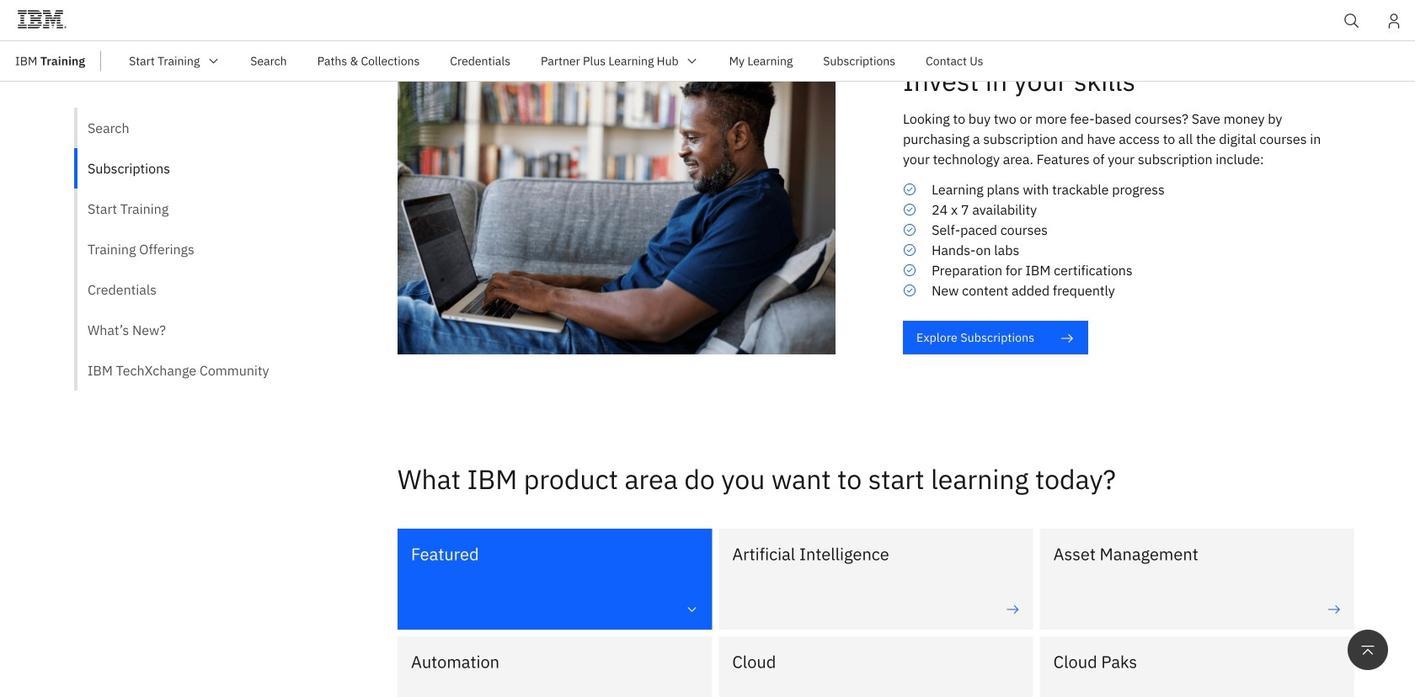 Task type: locate. For each thing, give the bounding box(es) containing it.
ibm platform name element
[[0, 0, 1416, 48], [0, 41, 1416, 82], [114, 41, 1416, 81]]

notifications image
[[1386, 13, 1403, 29]]

scroll to top image
[[1360, 642, 1377, 659]]

start training image
[[207, 54, 220, 68]]



Task type: vqa. For each thing, say whether or not it's contained in the screenshot.
Scroll to Top icon
yes



Task type: describe. For each thing, give the bounding box(es) containing it.
partner plus learning hub image
[[686, 54, 699, 68]]

search image
[[1344, 13, 1361, 29]]



